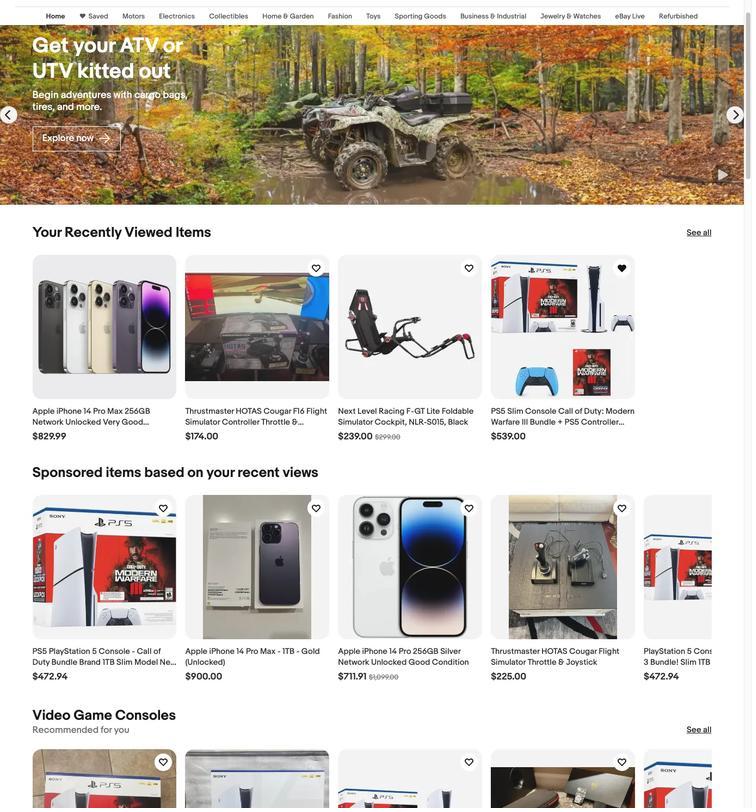 Task type: vqa. For each thing, say whether or not it's contained in the screenshot.
right "Cougar"
yes



Task type: describe. For each thing, give the bounding box(es) containing it.
items
[[106, 465, 141, 482]]

nlr-
[[409, 417, 427, 428]]

good inside the apple iphone 14 pro max 256gb network unlocked very good condition
[[122, 417, 143, 428]]

live
[[633, 12, 645, 21]]

begin
[[32, 89, 59, 101]]

slim inside ps5 playstation 5 console - call of duty bundle brand 1tb slim model new sealed
[[117, 657, 133, 668]]

$900.00 text field
[[185, 672, 222, 683]]

ebay
[[616, 12, 631, 21]]

brand
[[79, 657, 101, 668]]

iphone for condition
[[56, 406, 82, 417]]

fashion
[[328, 12, 353, 21]]

$711.91 text field
[[338, 672, 367, 683]]

ebay live link
[[616, 12, 645, 21]]

home for home
[[46, 12, 65, 21]]

5 inside ps5 playstation 5 console - call of duty bundle brand 1tb slim model new sealed
[[92, 647, 97, 657]]

flight inside thrustmaster hotas cougar flight simulator throttle & joystick $225.00
[[599, 647, 620, 657]]

explore now
[[42, 133, 96, 144]]

based
[[144, 465, 185, 482]]

gold
[[302, 647, 320, 657]]

$472.94 text field for ps5 playstation 5 console - call of duty bundle brand 1tb slim model new sealed
[[32, 672, 68, 683]]

business & industrial link
[[461, 12, 527, 21]]

thrustmaster for $225.00
[[491, 647, 540, 657]]

1 see from the top
[[687, 228, 702, 238]]

cockpit,
[[375, 417, 407, 428]]

modern inside ps5 slim console call of duty: modern warfare iii bundle + ps5 controller blue
[[606, 406, 635, 417]]

industrial
[[498, 12, 527, 21]]

console for of
[[526, 406, 557, 417]]

home for home & garden
[[263, 12, 282, 21]]

2 see all link from the top
[[687, 725, 712, 736]]

electronics link
[[159, 12, 195, 21]]

$539.00 text field
[[491, 431, 526, 443]]

level
[[358, 406, 377, 417]]

f-
[[407, 406, 415, 417]]

256gb inside apple iphone 14 pro 256gb silver network unlocked good condition $711.91 $1,099.00
[[413, 647, 439, 657]]

$900.00
[[185, 672, 222, 682]]

lite
[[427, 406, 440, 417]]

silver
[[441, 647, 461, 657]]

controller inside ps5 slim console call of duty: modern warfare iii bundle + ps5 controller blue
[[582, 417, 619, 428]]

thrustmaster hotas cougar f16 flight simulator controller throttle & joystick
[[185, 406, 328, 438]]

call inside ps5 slim console call of duty: modern warfare iii bundle + ps5 controller blue
[[559, 406, 574, 417]]

apple for $711.91
[[338, 647, 361, 657]]

motors link
[[123, 12, 145, 21]]

$711.91
[[338, 672, 367, 682]]

pro for $711.91
[[399, 647, 412, 657]]

saved
[[89, 12, 108, 21]]

items
[[176, 224, 211, 241]]

joystick inside thrustmaster hotas cougar f16 flight simulator controller throttle & joystick
[[185, 428, 217, 438]]

2 see from the top
[[687, 725, 702, 736]]

iphone for $900.00
[[210, 647, 235, 657]]

thrustmaster for &
[[185, 406, 234, 417]]

console inside ps5 playstation 5 console - call of duty bundle brand 1tb slim model new sealed
[[99, 647, 130, 657]]

next level racing f-gt lite foldable simulator cockpit, nlr-s015, black $239.00 $299.00
[[338, 406, 474, 442]]

bags,
[[163, 89, 188, 101]]

sponsored items based on your recent views
[[32, 465, 319, 482]]

adventures
[[61, 89, 112, 101]]

simulator inside thrustmaster hotas cougar f16 flight simulator controller throttle & joystick
[[185, 417, 220, 428]]

atv
[[120, 33, 159, 59]]

your
[[32, 224, 62, 241]]

business
[[461, 12, 489, 21]]

cargo
[[134, 89, 161, 101]]

(unlocked)
[[185, 657, 225, 668]]

& inside thrustmaster hotas cougar f16 flight simulator controller throttle & joystick
[[292, 417, 298, 428]]

ps5 for $539.00
[[491, 406, 506, 417]]

3 - from the left
[[297, 647, 300, 657]]

14 for $900.00
[[237, 647, 244, 657]]

of inside ps5 slim console call of duty: modern warfare iii bundle + ps5 controller blue
[[576, 406, 583, 417]]

cougar for $225.00
[[570, 647, 598, 657]]

fashion link
[[328, 12, 353, 21]]

hotas for &
[[236, 406, 262, 417]]

sporting
[[395, 12, 423, 21]]

your recently viewed items
[[32, 224, 211, 241]]

pro for $900.00
[[246, 647, 259, 657]]

$539.00
[[491, 431, 526, 442]]

your inside get your atv or utv kitted out begin adventures with cargo bags, tires, and more.
[[73, 33, 115, 59]]

jewelry
[[541, 12, 566, 21]]

$829.99
[[32, 431, 66, 442]]

business & industrial
[[461, 12, 527, 21]]

recommended for you
[[32, 725, 130, 736]]

new
[[160, 657, 176, 668]]

max for $900.00
[[260, 647, 276, 657]]

toys
[[367, 12, 381, 21]]

condition inside the apple iphone 14 pro max 256gb network unlocked very good condition
[[32, 428, 69, 438]]

network for condition
[[32, 417, 64, 428]]

iphone for $711.91
[[363, 647, 388, 657]]

unlocked for $711.91
[[372, 657, 407, 668]]

your recently viewed items link
[[32, 224, 211, 241]]

viewed
[[125, 224, 173, 241]]

max for condition
[[107, 406, 123, 417]]

video
[[32, 708, 71, 724]]

playstation inside 'playstation 5 console modern $472.94'
[[644, 647, 686, 657]]

throttle inside thrustmaster hotas cougar f16 flight simulator controller throttle & joystick
[[261, 417, 290, 428]]

1 $472.94 from the left
[[32, 672, 68, 682]]

ps5 playstation 5 console - call of duty bundle brand 1tb slim model new sealed
[[32, 647, 176, 679]]

hotas for $225.00
[[542, 647, 568, 657]]

flight inside thrustmaster hotas cougar f16 flight simulator controller throttle & joystick
[[307, 406, 328, 417]]

recommended for you element
[[32, 725, 130, 736]]

refurbished link
[[660, 12, 699, 21]]

consoles
[[115, 708, 176, 724]]

of inside ps5 playstation 5 console - call of duty bundle brand 1tb slim model new sealed
[[154, 647, 161, 657]]

1tb inside ps5 playstation 5 console - call of duty bundle brand 1tb slim model new sealed
[[103, 657, 115, 668]]

get
[[32, 33, 69, 59]]

2 see all from the top
[[687, 725, 712, 736]]

sporting goods
[[395, 12, 447, 21]]

foldable
[[442, 406, 474, 417]]

apple iphone 14 pro max 256gb network unlocked very good condition
[[32, 406, 150, 438]]

$239.00 text field
[[338, 431, 373, 443]]

thrustmaster hotas cougar flight simulator throttle & joystick $225.00
[[491, 647, 620, 682]]

recent
[[238, 465, 280, 482]]

joystick inside thrustmaster hotas cougar flight simulator throttle & joystick $225.00
[[567, 657, 598, 668]]

model
[[134, 657, 158, 668]]

racing
[[379, 406, 405, 417]]

collectibles
[[209, 12, 249, 21]]

playstation inside ps5 playstation 5 console - call of duty bundle brand 1tb slim model new sealed
[[49, 647, 90, 657]]

kitted
[[77, 59, 134, 84]]

explore
[[42, 133, 74, 144]]

256gb inside the apple iphone 14 pro max 256gb network unlocked very good condition
[[125, 406, 150, 417]]

& for jewelry
[[567, 12, 572, 21]]

duty:
[[585, 406, 605, 417]]

simulator inside thrustmaster hotas cougar flight simulator throttle & joystick $225.00
[[491, 657, 526, 668]]

1tb inside the apple iphone 14 pro max - 1tb - gold (unlocked) $900.00
[[283, 647, 295, 657]]

garden
[[290, 12, 314, 21]]

& for business
[[491, 12, 496, 21]]

video game consoles
[[32, 708, 176, 724]]

video game consoles link
[[32, 708, 176, 724]]

all for first see all link from the bottom of the get your atv or utv kitted out "main content"
[[704, 725, 712, 736]]

motors
[[123, 12, 145, 21]]

electronics
[[159, 12, 195, 21]]

sealed
[[32, 668, 58, 679]]

tires,
[[32, 101, 55, 113]]



Task type: locate. For each thing, give the bounding box(es) containing it.
1 vertical spatial cougar
[[570, 647, 598, 657]]

network inside the apple iphone 14 pro max 256gb network unlocked very good condition
[[32, 417, 64, 428]]

1 horizontal spatial console
[[526, 406, 557, 417]]

bundle
[[530, 417, 556, 428], [52, 657, 77, 668]]

unlocked left very
[[66, 417, 101, 428]]

pro inside the apple iphone 14 pro max 256gb network unlocked very good condition
[[93, 406, 106, 417]]

call inside ps5 playstation 5 console - call of duty bundle brand 1tb slim model new sealed
[[137, 647, 152, 657]]

console for $472.94
[[694, 647, 726, 657]]

1 horizontal spatial your
[[207, 465, 235, 482]]

0 horizontal spatial good
[[122, 417, 143, 428]]

0 vertical spatial of
[[576, 406, 583, 417]]

1 vertical spatial slim
[[117, 657, 133, 668]]

0 horizontal spatial $472.94 text field
[[32, 672, 68, 683]]

blue
[[491, 428, 508, 438]]

slim
[[508, 406, 524, 417], [117, 657, 133, 668]]

0 vertical spatial slim
[[508, 406, 524, 417]]

1 vertical spatial call
[[137, 647, 152, 657]]

refurbished
[[660, 12, 699, 21]]

0 horizontal spatial iphone
[[56, 406, 82, 417]]

2 horizontal spatial simulator
[[491, 657, 526, 668]]

apple for condition
[[32, 406, 55, 417]]

apple up $711.91
[[338, 647, 361, 657]]

2 playstation from the left
[[644, 647, 686, 657]]

thrustmaster up $174.00
[[185, 406, 234, 417]]

simulator inside 'next level racing f-gt lite foldable simulator cockpit, nlr-s015, black $239.00 $299.00'
[[338, 417, 373, 428]]

0 vertical spatial good
[[122, 417, 143, 428]]

$225.00
[[491, 672, 527, 682]]

0 horizontal spatial 1tb
[[103, 657, 115, 668]]

0 horizontal spatial cougar
[[264, 406, 291, 417]]

of up new
[[154, 647, 161, 657]]

1 horizontal spatial $472.94
[[644, 672, 680, 682]]

condition inside apple iphone 14 pro 256gb silver network unlocked good condition $711.91 $1,099.00
[[432, 657, 469, 668]]

warfare
[[491, 417, 520, 428]]

iphone inside the apple iphone 14 pro max - 1tb - gold (unlocked) $900.00
[[210, 647, 235, 657]]

call up +
[[559, 406, 574, 417]]

0 horizontal spatial $472.94
[[32, 672, 68, 682]]

2 vertical spatial ps5
[[32, 647, 47, 657]]

256gb
[[125, 406, 150, 417], [413, 647, 439, 657]]

1 horizontal spatial 1tb
[[283, 647, 295, 657]]

cougar for &
[[264, 406, 291, 417]]

of left duty:
[[576, 406, 583, 417]]

1 home from the left
[[46, 12, 65, 21]]

pro for condition
[[93, 406, 106, 417]]

ps5 inside ps5 playstation 5 console - call of duty bundle brand 1tb slim model new sealed
[[32, 647, 47, 657]]

condition down the silver
[[432, 657, 469, 668]]

condition up sponsored
[[32, 428, 69, 438]]

0 horizontal spatial 256gb
[[125, 406, 150, 417]]

1 vertical spatial condition
[[432, 657, 469, 668]]

1 horizontal spatial 5
[[688, 647, 693, 657]]

bundle up sealed
[[52, 657, 77, 668]]

0 vertical spatial network
[[32, 417, 64, 428]]

14 for condition
[[84, 406, 91, 417]]

1 vertical spatial thrustmaster
[[491, 647, 540, 657]]

$174.00
[[185, 431, 219, 442]]

0 vertical spatial 256gb
[[125, 406, 150, 417]]

1 vertical spatial throttle
[[528, 657, 557, 668]]

1 all from the top
[[704, 228, 712, 238]]

1 5 from the left
[[92, 647, 97, 657]]

cougar inside thrustmaster hotas cougar flight simulator throttle & joystick $225.00
[[570, 647, 598, 657]]

1 horizontal spatial playstation
[[644, 647, 686, 657]]

see all
[[687, 228, 712, 238], [687, 725, 712, 736]]

1 horizontal spatial ps5
[[491, 406, 506, 417]]

0 horizontal spatial -
[[132, 647, 135, 657]]

0 vertical spatial throttle
[[261, 417, 290, 428]]

$299.00
[[375, 433, 401, 442]]

iphone up "previous price $1,099.00" text field at the bottom
[[363, 647, 388, 657]]

0 horizontal spatial throttle
[[261, 417, 290, 428]]

iii
[[522, 417, 529, 428]]

2 - from the left
[[278, 647, 281, 657]]

1 vertical spatial see
[[687, 725, 702, 736]]

ps5 for $472.94
[[32, 647, 47, 657]]

0 horizontal spatial unlocked
[[66, 417, 101, 428]]

your right on
[[207, 465, 235, 482]]

1tb right brand
[[103, 657, 115, 668]]

0 vertical spatial hotas
[[236, 406, 262, 417]]

call up model
[[137, 647, 152, 657]]

you
[[114, 725, 130, 736]]

apple inside the apple iphone 14 pro max - 1tb - gold (unlocked) $900.00
[[185, 647, 208, 657]]

good
[[122, 417, 143, 428], [409, 657, 431, 668]]

0 vertical spatial flight
[[307, 406, 328, 417]]

0 vertical spatial ps5
[[491, 406, 506, 417]]

network
[[32, 417, 64, 428], [338, 657, 370, 668]]

1 horizontal spatial hotas
[[542, 647, 568, 657]]

call
[[559, 406, 574, 417], [137, 647, 152, 657]]

and
[[57, 101, 74, 113]]

apple up $829.99
[[32, 406, 55, 417]]

0 horizontal spatial flight
[[307, 406, 328, 417]]

1 horizontal spatial controller
[[582, 417, 619, 428]]

apple inside the apple iphone 14 pro max 256gb network unlocked very good condition
[[32, 406, 55, 417]]

- inside ps5 playstation 5 console - call of duty bundle brand 1tb slim model new sealed
[[132, 647, 135, 657]]

0 horizontal spatial controller
[[222, 417, 260, 428]]

console inside 'playstation 5 console modern $472.94'
[[694, 647, 726, 657]]

+
[[558, 417, 563, 428]]

simulator down "next"
[[338, 417, 373, 428]]

1 horizontal spatial modern
[[728, 647, 753, 657]]

next
[[338, 406, 356, 417]]

max inside the apple iphone 14 pro max - 1tb - gold (unlocked) $900.00
[[260, 647, 276, 657]]

2 home from the left
[[263, 12, 282, 21]]

2 all from the top
[[704, 725, 712, 736]]

watches
[[574, 12, 602, 21]]

0 vertical spatial see all link
[[687, 228, 712, 239]]

0 vertical spatial all
[[704, 228, 712, 238]]

simulator up $225.00 at the bottom of page
[[491, 657, 526, 668]]

see all link
[[687, 228, 712, 239], [687, 725, 712, 736]]

all
[[704, 228, 712, 238], [704, 725, 712, 736]]

goods
[[425, 12, 447, 21]]

0 horizontal spatial condition
[[32, 428, 69, 438]]

hotas inside thrustmaster hotas cougar f16 flight simulator controller throttle & joystick
[[236, 406, 262, 417]]

black
[[448, 417, 469, 428]]

sponsored
[[32, 465, 103, 482]]

$174.00 text field
[[185, 431, 219, 443]]

pro inside apple iphone 14 pro 256gb silver network unlocked good condition $711.91 $1,099.00
[[399, 647, 412, 657]]

0 horizontal spatial simulator
[[185, 417, 220, 428]]

1 horizontal spatial unlocked
[[372, 657, 407, 668]]

0 vertical spatial your
[[73, 33, 115, 59]]

0 vertical spatial unlocked
[[66, 417, 101, 428]]

14 for $711.91
[[390, 647, 397, 657]]

for
[[101, 725, 112, 736]]

unlocked inside apple iphone 14 pro 256gb silver network unlocked good condition $711.91 $1,099.00
[[372, 657, 407, 668]]

iphone up the (unlocked)
[[210, 647, 235, 657]]

views
[[283, 465, 319, 482]]

s015,
[[427, 417, 447, 428]]

recommended
[[32, 725, 99, 736]]

1 see all link from the top
[[687, 228, 712, 239]]

out
[[139, 59, 171, 84]]

1 vertical spatial hotas
[[542, 647, 568, 657]]

gt
[[415, 406, 425, 417]]

2 $472.94 from the left
[[644, 672, 680, 682]]

2 horizontal spatial console
[[694, 647, 726, 657]]

1 horizontal spatial thrustmaster
[[491, 647, 540, 657]]

1 horizontal spatial call
[[559, 406, 574, 417]]

14 inside the apple iphone 14 pro max 256gb network unlocked very good condition
[[84, 406, 91, 417]]

of
[[576, 406, 583, 417], [154, 647, 161, 657]]

2 controller from the left
[[582, 417, 619, 428]]

1 vertical spatial bundle
[[52, 657, 77, 668]]

0 vertical spatial cougar
[[264, 406, 291, 417]]

recently
[[65, 224, 122, 241]]

14 inside apple iphone 14 pro 256gb silver network unlocked good condition $711.91 $1,099.00
[[390, 647, 397, 657]]

max left gold
[[260, 647, 276, 657]]

1 vertical spatial network
[[338, 657, 370, 668]]

slim up iii
[[508, 406, 524, 417]]

unlocked inside the apple iphone 14 pro max 256gb network unlocked very good condition
[[66, 417, 101, 428]]

$472.94
[[32, 672, 68, 682], [644, 672, 680, 682]]

1 vertical spatial ps5
[[565, 417, 580, 428]]

1 playstation from the left
[[49, 647, 90, 657]]

hotas inside thrustmaster hotas cougar flight simulator throttle & joystick $225.00
[[542, 647, 568, 657]]

1 horizontal spatial flight
[[599, 647, 620, 657]]

network up $829.99
[[32, 417, 64, 428]]

apple inside apple iphone 14 pro 256gb silver network unlocked good condition $711.91 $1,099.00
[[338, 647, 361, 657]]

1 $472.94 text field from the left
[[32, 672, 68, 683]]

iphone inside the apple iphone 14 pro max 256gb network unlocked very good condition
[[56, 406, 82, 417]]

max up very
[[107, 406, 123, 417]]

1 vertical spatial good
[[409, 657, 431, 668]]

simulator
[[185, 417, 220, 428], [338, 417, 373, 428], [491, 657, 526, 668]]

controller
[[222, 417, 260, 428], [582, 417, 619, 428]]

simulator up $174.00
[[185, 417, 220, 428]]

2 horizontal spatial pro
[[399, 647, 412, 657]]

home & garden
[[263, 12, 314, 21]]

condition
[[32, 428, 69, 438], [432, 657, 469, 668]]

more.
[[76, 101, 102, 113]]

network up $711.91
[[338, 657, 370, 668]]

slim left model
[[117, 657, 133, 668]]

0 horizontal spatial hotas
[[236, 406, 262, 417]]

1 horizontal spatial 256gb
[[413, 647, 439, 657]]

0 vertical spatial thrustmaster
[[185, 406, 234, 417]]

network for $711.91
[[338, 657, 370, 668]]

$829.99 text field
[[32, 431, 66, 443]]

duty
[[32, 657, 50, 668]]

2 $472.94 text field from the left
[[644, 672, 680, 683]]

throttle inside thrustmaster hotas cougar flight simulator throttle & joystick $225.00
[[528, 657, 557, 668]]

console
[[526, 406, 557, 417], [99, 647, 130, 657], [694, 647, 726, 657]]

$225.00 text field
[[491, 672, 527, 683]]

iphone inside apple iphone 14 pro 256gb silver network unlocked good condition $711.91 $1,099.00
[[363, 647, 388, 657]]

bundle inside ps5 slim console call of duty: modern warfare iii bundle + ps5 controller blue
[[530, 417, 556, 428]]

playstation 5 console modern $472.94
[[644, 647, 753, 682]]

iphone up $829.99
[[56, 406, 82, 417]]

thrustmaster inside thrustmaster hotas cougar f16 flight simulator controller throttle & joystick
[[185, 406, 234, 417]]

ps5 up warfare
[[491, 406, 506, 417]]

0 horizontal spatial network
[[32, 417, 64, 428]]

cougar
[[264, 406, 291, 417], [570, 647, 598, 657]]

0 vertical spatial see all
[[687, 228, 712, 238]]

0 vertical spatial call
[[559, 406, 574, 417]]

ps5 up the duty
[[32, 647, 47, 657]]

$239.00
[[338, 431, 373, 442]]

-
[[132, 647, 135, 657], [278, 647, 281, 657], [297, 647, 300, 657]]

2 horizontal spatial ps5
[[565, 417, 580, 428]]

$472.94 text field for playstation 5 console modern
[[644, 672, 680, 683]]

1 horizontal spatial network
[[338, 657, 370, 668]]

1 horizontal spatial 14
[[237, 647, 244, 657]]

slim inside ps5 slim console call of duty: modern warfare iii bundle + ps5 controller blue
[[508, 406, 524, 417]]

apple iphone 14 pro max - 1tb - gold (unlocked) $900.00
[[185, 647, 320, 682]]

1 vertical spatial modern
[[728, 647, 753, 657]]

1 horizontal spatial simulator
[[338, 417, 373, 428]]

1 horizontal spatial apple
[[185, 647, 208, 657]]

bundle left +
[[530, 417, 556, 428]]

hotas
[[236, 406, 262, 417], [542, 647, 568, 657]]

1 horizontal spatial joystick
[[567, 657, 598, 668]]

1 horizontal spatial throttle
[[528, 657, 557, 668]]

0 vertical spatial 1tb
[[283, 647, 295, 657]]

saved link
[[85, 12, 108, 21]]

all for 1st see all link from the top
[[704, 228, 712, 238]]

1 vertical spatial all
[[704, 725, 712, 736]]

apple up the (unlocked)
[[185, 647, 208, 657]]

home & garden link
[[263, 12, 314, 21]]

or
[[163, 33, 182, 59]]

1 horizontal spatial bundle
[[530, 417, 556, 428]]

1 vertical spatial flight
[[599, 647, 620, 657]]

controller down duty:
[[582, 417, 619, 428]]

0 horizontal spatial 14
[[84, 406, 91, 417]]

pro inside the apple iphone 14 pro max - 1tb - gold (unlocked) $900.00
[[246, 647, 259, 657]]

unlocked up $1,099.00
[[372, 657, 407, 668]]

1 vertical spatial 1tb
[[103, 657, 115, 668]]

on
[[188, 465, 204, 482]]

playstation
[[49, 647, 90, 657], [644, 647, 686, 657]]

1 - from the left
[[132, 647, 135, 657]]

0 horizontal spatial 5
[[92, 647, 97, 657]]

controller inside thrustmaster hotas cougar f16 flight simulator controller throttle & joystick
[[222, 417, 260, 428]]

with
[[114, 89, 132, 101]]

ps5
[[491, 406, 506, 417], [565, 417, 580, 428], [32, 647, 47, 657]]

home left garden
[[263, 12, 282, 21]]

0 horizontal spatial slim
[[117, 657, 133, 668]]

apple for $900.00
[[185, 647, 208, 657]]

very
[[103, 417, 120, 428]]

apple
[[32, 406, 55, 417], [185, 647, 208, 657], [338, 647, 361, 657]]

1 vertical spatial see all
[[687, 725, 712, 736]]

thrustmaster inside thrustmaster hotas cougar flight simulator throttle & joystick $225.00
[[491, 647, 540, 657]]

bundle inside ps5 playstation 5 console - call of duty bundle brand 1tb slim model new sealed
[[52, 657, 77, 668]]

good inside apple iphone 14 pro 256gb silver network unlocked good condition $711.91 $1,099.00
[[409, 657, 431, 668]]

unlocked
[[66, 417, 101, 428], [372, 657, 407, 668]]

$472.94 inside 'playstation 5 console modern $472.94'
[[644, 672, 680, 682]]

thrustmaster
[[185, 406, 234, 417], [491, 647, 540, 657]]

2 horizontal spatial -
[[297, 647, 300, 657]]

jewelry & watches
[[541, 12, 602, 21]]

1 vertical spatial 256gb
[[413, 647, 439, 657]]

5 inside 'playstation 5 console modern $472.94'
[[688, 647, 693, 657]]

0 horizontal spatial your
[[73, 33, 115, 59]]

2 5 from the left
[[688, 647, 693, 657]]

1 vertical spatial unlocked
[[372, 657, 407, 668]]

pro
[[93, 406, 106, 417], [246, 647, 259, 657], [399, 647, 412, 657]]

joystick
[[185, 428, 217, 438], [567, 657, 598, 668]]

controller up recent
[[222, 417, 260, 428]]

1 horizontal spatial of
[[576, 406, 583, 417]]

1 horizontal spatial home
[[263, 12, 282, 21]]

1tb
[[283, 647, 295, 657], [103, 657, 115, 668]]

1 see all from the top
[[687, 228, 712, 238]]

network inside apple iphone 14 pro 256gb silver network unlocked good condition $711.91 $1,099.00
[[338, 657, 370, 668]]

2 horizontal spatial iphone
[[363, 647, 388, 657]]

1 horizontal spatial condition
[[432, 657, 469, 668]]

home up get
[[46, 12, 65, 21]]

cougar inside thrustmaster hotas cougar f16 flight simulator controller throttle & joystick
[[264, 406, 291, 417]]

your down saved link
[[73, 33, 115, 59]]

flight
[[307, 406, 328, 417], [599, 647, 620, 657]]

1 horizontal spatial iphone
[[210, 647, 235, 657]]

0 vertical spatial joystick
[[185, 428, 217, 438]]

your
[[73, 33, 115, 59], [207, 465, 235, 482]]

thrustmaster up $225.00 at the bottom of page
[[491, 647, 540, 657]]

1 horizontal spatial -
[[278, 647, 281, 657]]

0 horizontal spatial thrustmaster
[[185, 406, 234, 417]]

max inside the apple iphone 14 pro max 256gb network unlocked very good condition
[[107, 406, 123, 417]]

previous price $299.00 text field
[[375, 433, 401, 442]]

ps5 right +
[[565, 417, 580, 428]]

utv
[[32, 59, 73, 84]]

previous price $1,099.00 text field
[[369, 673, 399, 682]]

0 horizontal spatial console
[[99, 647, 130, 657]]

toys link
[[367, 12, 381, 21]]

unlocked for condition
[[66, 417, 101, 428]]

0 horizontal spatial call
[[137, 647, 152, 657]]

14 inside the apple iphone 14 pro max - 1tb - gold (unlocked) $900.00
[[237, 647, 244, 657]]

f16
[[293, 406, 305, 417]]

1 vertical spatial your
[[207, 465, 235, 482]]

& inside thrustmaster hotas cougar flight simulator throttle & joystick $225.00
[[559, 657, 565, 668]]

0 vertical spatial see
[[687, 228, 702, 238]]

0 horizontal spatial max
[[107, 406, 123, 417]]

1 controller from the left
[[222, 417, 260, 428]]

1tb left gold
[[283, 647, 295, 657]]

$472.94 text field
[[32, 672, 68, 683], [644, 672, 680, 683]]

get your atv or utv kitted out main content
[[0, 0, 753, 808]]

console inside ps5 slim console call of duty: modern warfare iii bundle + ps5 controller blue
[[526, 406, 557, 417]]

& for home
[[284, 12, 289, 21]]

modern inside 'playstation 5 console modern $472.94'
[[728, 647, 753, 657]]

0 vertical spatial modern
[[606, 406, 635, 417]]

ebay live
[[616, 12, 645, 21]]

0 horizontal spatial joystick
[[185, 428, 217, 438]]

now
[[76, 133, 94, 144]]



